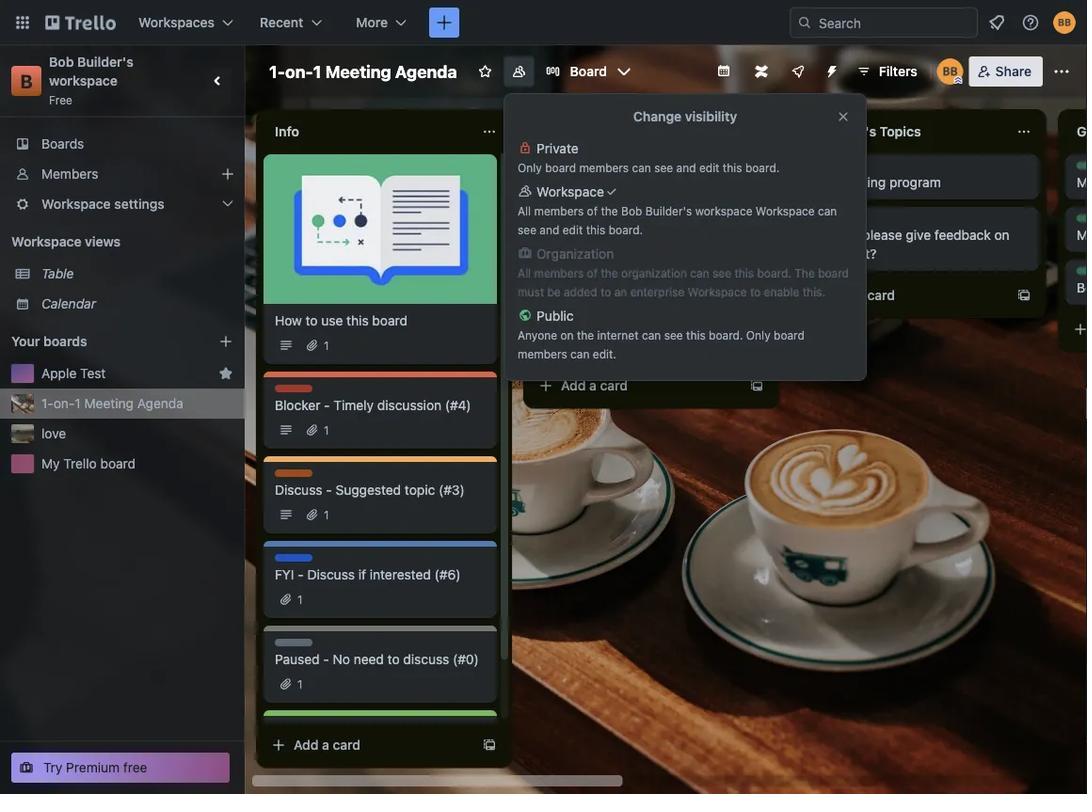 Task type: locate. For each thing, give the bounding box(es) containing it.
your boards
[[11, 334, 87, 349]]

workspace inside popup button
[[41, 196, 111, 212]]

1 vertical spatial 1-
[[41, 396, 53, 412]]

1 horizontal spatial the
[[795, 266, 815, 280]]

to right need
[[388, 652, 400, 668]]

2 vertical spatial on
[[561, 329, 574, 342]]

0 vertical spatial bob builder (bobbuilder40) image
[[1054, 11, 1076, 34]]

members up 'be' on the right top
[[534, 266, 584, 280]]

1-on-1 meeting agenda down apple test link
[[41, 396, 184, 412]]

members up the is
[[580, 161, 629, 174]]

of down drafted at the right top of the page
[[587, 266, 598, 280]]

how to use this board
[[275, 313, 408, 329]]

1 vertical spatial add a card
[[561, 378, 628, 394]]

blocker
[[542, 163, 583, 176], [275, 386, 316, 399], [275, 398, 321, 413]]

visibility
[[685, 109, 738, 124]]

0 horizontal spatial if
[[359, 567, 366, 583]]

2 horizontal spatial card
[[868, 288, 896, 303]]

changes.
[[660, 337, 716, 352]]

color: blue, title: "fyi" element
[[275, 555, 313, 569]]

0 vertical spatial on-
[[285, 61, 313, 81]]

color: red, title: "blocker" element
[[542, 162, 583, 176], [275, 385, 316, 399]]

info
[[275, 124, 299, 139]]

workspace navigation collapse icon image
[[205, 68, 232, 94]]

0 horizontal spatial create from template… image
[[482, 738, 497, 753]]

add
[[829, 288, 854, 303], [561, 378, 586, 394], [294, 738, 319, 753]]

0 vertical spatial agenda
[[395, 61, 457, 81]]

card for few
[[600, 378, 628, 394]]

and up x,
[[677, 161, 696, 174]]

this up drafted at the right top of the page
[[586, 223, 606, 236]]

0 horizontal spatial bob
[[49, 54, 74, 70]]

0 vertical spatial edit
[[700, 161, 720, 174]]

your
[[11, 334, 40, 349]]

1-on-1 meeting agenda inside board name text field
[[269, 61, 457, 81]]

improve
[[629, 318, 678, 333]]

the inside all members of the organization can see this board. the board must be added to an enterprise workspace to enable this.
[[601, 266, 618, 280]]

the up this.
[[795, 266, 815, 280]]

agenda up love link on the left of the page
[[137, 396, 184, 412]]

the up move
[[542, 175, 566, 190]]

few
[[542, 265, 564, 281]]

1 horizontal spatial edit
[[700, 161, 720, 174]]

0 horizontal spatial workspace
[[49, 73, 118, 89]]

1 all from the top
[[518, 204, 531, 218]]

1 vertical spatial all
[[518, 266, 531, 280]]

add a card down the no
[[294, 738, 361, 753]]

bob builder (bobbuilder40) image right filters
[[938, 58, 964, 85]]

be
[[1077, 280, 1088, 296]]

card down the no
[[333, 738, 361, 753]]

1 vertical spatial bob
[[622, 204, 643, 218]]

discuss inside discuss can you please give feedback on the report?
[[810, 216, 852, 229]]

discuss discuss - suggested topic (#3)
[[275, 471, 465, 498]]

1 horizontal spatial bob
[[622, 204, 643, 218]]

0 horizontal spatial add
[[294, 738, 319, 753]]

can inside all members of the bob builder's workspace workspace can see and edit this board.
[[818, 204, 837, 218]]

workspace up the free in the left top of the page
[[49, 73, 118, 89]]

this member is an admin of this board. image
[[955, 76, 963, 85]]

and
[[677, 161, 696, 174], [540, 223, 560, 236]]

0 horizontal spatial a
[[322, 738, 329, 753]]

workspace down how
[[696, 204, 753, 218]]

0 vertical spatial builder's
[[77, 54, 134, 70]]

0 vertical spatial color: red, title: "blocker" element
[[542, 162, 583, 176]]

1 horizontal spatial add a card
[[561, 378, 628, 394]]

on down public
[[561, 329, 574, 342]]

- left timely
[[324, 398, 330, 413]]

0 vertical spatial workspace
[[49, 73, 118, 89]]

0 horizontal spatial 1-
[[41, 396, 53, 412]]

primary element
[[0, 0, 1088, 45]]

1 horizontal spatial if
[[732, 318, 740, 333]]

see inside all members of the organization can see this board. the board must be added to an enterprise workspace to enable this.
[[713, 266, 732, 280]]

1 vertical spatial on-
[[53, 396, 75, 412]]

1- down recent
[[269, 61, 285, 81]]

of down team
[[587, 204, 598, 218]]

0 horizontal spatial the
[[542, 175, 566, 190]]

0 horizontal spatial edit
[[563, 223, 583, 236]]

add a card for report?
[[829, 288, 896, 303]]

the inside 'anyone on the internet can see this board. only board members can edit.'
[[577, 329, 594, 342]]

1 horizontal spatial 1-on-1 meeting agenda
[[269, 61, 457, 81]]

stuck
[[617, 175, 650, 190]]

discuss
[[403, 652, 449, 668]]

premium
[[66, 760, 120, 776]]

only down enable
[[747, 329, 771, 342]]

1 horizontal spatial card
[[600, 378, 628, 394]]

add a card
[[829, 288, 896, 303], [561, 378, 628, 394], [294, 738, 361, 753]]

on
[[653, 175, 669, 190], [995, 227, 1010, 243], [561, 329, 574, 342]]

0 horizontal spatial agenda
[[137, 396, 184, 412]]

on- down apple
[[53, 396, 75, 412]]

this down visibility
[[723, 161, 743, 174]]

only board members can see and edit this board.
[[518, 161, 780, 174]]

1 vertical spatial create from template… image
[[482, 738, 497, 753]]

on left x,
[[653, 175, 669, 190]]

builder's down x,
[[646, 204, 692, 218]]

b link
[[11, 66, 41, 96]]

1 horizontal spatial builder's
[[646, 204, 692, 218]]

private
[[537, 141, 579, 156]]

1 down use
[[324, 339, 329, 352]]

- inside paused paused - no need to discuss (#0)
[[323, 652, 329, 668]]

apple
[[41, 366, 77, 381]]

we right how
[[742, 175, 760, 190]]

this down next
[[735, 266, 754, 280]]

feedback
[[935, 227, 991, 243]]

workspace inside all members of the bob builder's workspace workspace can see and edit this board.
[[696, 204, 753, 218]]

my
[[41, 456, 60, 472]]

workspace for workspace
[[537, 184, 604, 200]]

the inside all members of the organization can see this board. the board must be added to an enterprise workspace to enable this.
[[795, 266, 815, 280]]

on- down recent dropdown button
[[285, 61, 313, 81]]

2 of from the top
[[587, 266, 598, 280]]

members link
[[0, 159, 245, 189]]

board down love link on the left of the page
[[100, 456, 136, 472]]

1 horizontal spatial agenda
[[395, 61, 457, 81]]

filters button
[[851, 56, 923, 87]]

color: red, title: "blocker" element left timely
[[275, 385, 316, 399]]

board. inside 'anyone on the internet can see this board. only board members can edit.'
[[709, 329, 743, 342]]

1 vertical spatial if
[[359, 567, 366, 583]]

on-
[[285, 61, 313, 81], [53, 396, 75, 412]]

0 horizontal spatial builder's
[[77, 54, 134, 70]]

1 down 'apple test'
[[75, 396, 81, 412]]

if left interested
[[359, 567, 366, 583]]

1 horizontal spatial 1-
[[269, 61, 285, 81]]

discuss inside discuss i think we can improve velocity if we make some tooling changes.
[[542, 306, 585, 319]]

and up i've
[[540, 223, 560, 236]]

0 horizontal spatial on
[[561, 329, 574, 342]]

we
[[742, 175, 760, 190], [583, 318, 600, 333], [743, 318, 760, 333]]

workspaces button
[[127, 8, 245, 38]]

blocker for the
[[542, 163, 583, 176]]

1 vertical spatial add a card button
[[531, 371, 742, 401]]

board. inside all members of the organization can see this board. the board must be added to an enterprise workspace to enable this.
[[758, 266, 792, 280]]

1 horizontal spatial meeting
[[325, 61, 391, 81]]

create from template… image
[[750, 379, 765, 394], [482, 738, 497, 753]]

feedback?
[[647, 265, 710, 281]]

to
[[601, 285, 611, 299], [750, 285, 761, 299], [306, 313, 318, 329], [388, 652, 400, 668]]

card down edit.
[[600, 378, 628, 394]]

- inside blocker blocker - timely discussion (#4)
[[324, 398, 330, 413]]

color: orange, title: "discuss" element up the few
[[542, 234, 585, 248]]

free
[[123, 760, 147, 776]]

0 notifications image
[[986, 11, 1009, 34]]

this inside all members of the bob builder's workspace workspace can see and edit this board.
[[586, 223, 606, 236]]

1 horizontal spatial workspace
[[696, 204, 753, 218]]

discuss inside discuss i've drafted my goals for the next few months. any feedback?
[[542, 234, 585, 248]]

the inside discuss can you please give feedback on the report?
[[810, 246, 829, 262]]

0 vertical spatial add a card button
[[799, 281, 1009, 311]]

edit up how
[[700, 161, 720, 174]]

all for organization
[[518, 266, 531, 280]]

automation image
[[817, 56, 844, 83]]

Manager's Topics text field
[[799, 117, 1006, 147]]

0 vertical spatial all
[[518, 204, 531, 218]]

only inside 'anyone on the internet can see this board. only board members can edit.'
[[747, 329, 771, 342]]

board down enable
[[774, 329, 805, 342]]

bob builder (bobbuilder40) image
[[1054, 11, 1076, 34], [938, 58, 964, 85]]

blocker for blocker
[[275, 386, 316, 399]]

1-on-1 meeting agenda link
[[41, 395, 234, 413]]

this inside all members of the organization can see this board. the board must be added to an enterprise workspace to enable this.
[[735, 266, 754, 280]]

color: orange, title: "discuss" element
[[810, 215, 852, 229], [542, 234, 585, 248], [542, 305, 585, 319], [275, 470, 318, 484]]

discuss for i
[[542, 306, 585, 319]]

all members of the bob builder's workspace workspace can see and edit this board.
[[518, 204, 837, 236]]

workspace down private
[[537, 184, 604, 200]]

add a card down edit.
[[561, 378, 628, 394]]

builder's
[[77, 54, 134, 70], [646, 204, 692, 218]]

all inside all members of the bob builder's workspace workspace can see and edit this board.
[[518, 204, 531, 218]]

0 horizontal spatial 1-on-1 meeting agenda
[[41, 396, 184, 412]]

move
[[542, 194, 575, 209]]

months.
[[568, 265, 617, 281]]

0 vertical spatial on
[[653, 175, 669, 190]]

bob down stuck
[[622, 204, 643, 218]]

- left suggested
[[326, 483, 332, 498]]

0 vertical spatial 1-on-1 meeting agenda
[[269, 61, 457, 81]]

workspace
[[537, 184, 604, 200], [41, 196, 111, 212], [756, 204, 815, 218], [11, 234, 82, 250], [688, 285, 747, 299]]

1-on-1 meeting agenda down more
[[269, 61, 457, 81]]

bob builder (bobbuilder40) image right open information menu image
[[1054, 11, 1076, 34]]

create from template… image for bottommost add a card button
[[482, 738, 497, 753]]

color: orange, title: "discuss" element down 'be' on the right top
[[542, 305, 585, 319]]

card
[[868, 288, 896, 303], [600, 378, 628, 394], [333, 738, 361, 753]]

new
[[810, 175, 837, 190]]

1 horizontal spatial a
[[590, 378, 597, 394]]

1 vertical spatial only
[[747, 329, 771, 342]]

edit up organization
[[563, 223, 583, 236]]

of for workspace
[[587, 204, 598, 218]]

meeting down more
[[325, 61, 391, 81]]

members inside all members of the organization can see this board. the board must be added to an enterprise workspace to enable this.
[[534, 266, 584, 280]]

2 horizontal spatial on
[[995, 227, 1010, 243]]

- up color: black, title: "paused" element
[[298, 567, 304, 583]]

add a card button down the tooling
[[531, 371, 742, 401]]

1 vertical spatial meeting
[[84, 396, 134, 412]]

1 horizontal spatial on-
[[285, 61, 313, 81]]

1 vertical spatial workspace
[[696, 204, 753, 218]]

2 horizontal spatial add a card
[[829, 288, 896, 303]]

0 horizontal spatial on-
[[53, 396, 75, 412]]

recent button
[[249, 8, 334, 38]]

agenda down create board or workspace image
[[395, 61, 457, 81]]

on- inside board name text field
[[285, 61, 313, 81]]

all up the must
[[518, 266, 531, 280]]

1 vertical spatial edit
[[563, 223, 583, 236]]

how to use this board link
[[275, 312, 486, 331]]

0 horizontal spatial color: red, title: "blocker" element
[[275, 385, 316, 399]]

- for discuss
[[326, 483, 332, 498]]

2 horizontal spatial a
[[857, 288, 864, 303]]

discuss inside the fyi fyi - discuss if interested (#6)
[[307, 567, 355, 583]]

be link
[[1077, 279, 1088, 298]]

0 vertical spatial bob
[[49, 54, 74, 70]]

of for organization
[[587, 266, 598, 280]]

0 vertical spatial 1-
[[269, 61, 285, 81]]

edit inside all members of the bob builder's workspace workspace can see and edit this board.
[[563, 223, 583, 236]]

workspace up table
[[11, 234, 82, 250]]

2 fyi from the top
[[275, 567, 294, 583]]

color: red, title: "blocker" element for blocker - timely discussion (#4)
[[275, 385, 316, 399]]

1 horizontal spatial bob builder (bobbuilder40) image
[[1054, 11, 1076, 34]]

workspace down "members"
[[41, 196, 111, 212]]

meeting
[[325, 61, 391, 81], [84, 396, 134, 412]]

1 vertical spatial the
[[795, 266, 815, 280]]

the right for on the top of the page
[[694, 246, 713, 262]]

the down can
[[810, 246, 829, 262]]

1 horizontal spatial add a card button
[[531, 371, 742, 401]]

is
[[603, 175, 613, 190]]

workspace inside all members of the organization can see this board. the board must be added to an enterprise workspace to enable this.
[[688, 285, 747, 299]]

1 down color: blue, title: "fyi" element
[[298, 593, 303, 606]]

all inside all members of the organization can see this board. the board must be added to an enterprise workspace to enable this.
[[518, 266, 531, 280]]

agenda inside board name text field
[[395, 61, 457, 81]]

all for workspace
[[518, 204, 531, 218]]

table link
[[41, 265, 234, 283]]

2 vertical spatial add a card
[[294, 738, 361, 753]]

of inside all members of the bob builder's workspace workspace can see and edit this board.
[[587, 204, 598, 218]]

0 vertical spatial create from template… image
[[750, 379, 765, 394]]

1 vertical spatial add
[[561, 378, 586, 394]]

0 horizontal spatial meeting
[[84, 396, 134, 412]]

0 vertical spatial only
[[518, 161, 542, 174]]

0 vertical spatial a
[[857, 288, 864, 303]]

1 vertical spatial and
[[540, 223, 560, 236]]

0 vertical spatial and
[[677, 161, 696, 174]]

- inside the fyi fyi - discuss if interested (#6)
[[298, 567, 304, 583]]

workspace up velocity at the top right of the page
[[688, 285, 747, 299]]

0 horizontal spatial add a card button
[[264, 731, 475, 761]]

(#0)
[[453, 652, 479, 668]]

the up an
[[601, 266, 618, 280]]

think
[[549, 318, 579, 333]]

2 horizontal spatial add a card button
[[799, 281, 1009, 311]]

1 vertical spatial builder's
[[646, 204, 692, 218]]

board right use
[[372, 313, 408, 329]]

0 vertical spatial of
[[587, 204, 598, 218]]

add a card button down the can you please give feedback on the report? link
[[799, 281, 1009, 311]]

1
[[313, 61, 322, 81], [324, 339, 329, 352], [75, 396, 81, 412], [324, 424, 329, 437], [324, 508, 329, 522], [298, 593, 303, 606], [298, 678, 303, 691]]

1 horizontal spatial add
[[561, 378, 586, 394]]

manager's topics
[[810, 124, 921, 139]]

1 vertical spatial card
[[600, 378, 628, 394]]

edit.
[[593, 347, 617, 361]]

color: red, title: "blocker" element down private
[[542, 162, 583, 176]]

- inside discuss discuss - suggested topic (#3)
[[326, 483, 332, 498]]

add a card down report? on the top
[[829, 288, 896, 303]]

how
[[275, 313, 302, 329]]

internet
[[598, 329, 639, 342]]

blocker inside blocker the team is stuck on x, how can we move forward?
[[542, 163, 583, 176]]

board
[[545, 161, 576, 174], [818, 266, 849, 280], [372, 313, 408, 329], [774, 329, 805, 342], [100, 456, 136, 472]]

your boards with 4 items element
[[11, 331, 190, 353]]

0 horizontal spatial and
[[540, 223, 560, 236]]

1 vertical spatial of
[[587, 266, 598, 280]]

-
[[324, 398, 330, 413], [326, 483, 332, 498], [298, 567, 304, 583], [323, 652, 329, 668]]

- left the no
[[323, 652, 329, 668]]

blocker - timely discussion (#4) link
[[275, 396, 486, 415]]

color: orange, title: "discuss" element down 'new'
[[810, 215, 852, 229]]

if right velocity at the top right of the page
[[732, 318, 740, 333]]

builder's down back to home image
[[77, 54, 134, 70]]

see
[[655, 161, 673, 174], [518, 223, 537, 236], [713, 266, 732, 280], [664, 329, 683, 342]]

need
[[354, 652, 384, 668]]

Board name text field
[[260, 56, 467, 87]]

meeting down test
[[84, 396, 134, 412]]

bob up the free in the left top of the page
[[49, 54, 74, 70]]

of
[[587, 204, 598, 218], [587, 266, 598, 280]]

1 horizontal spatial create from template… image
[[750, 379, 765, 394]]

1 vertical spatial bob builder (bobbuilder40) image
[[938, 58, 964, 85]]

board up this.
[[818, 266, 849, 280]]

1- up love in the bottom left of the page
[[41, 396, 53, 412]]

of inside all members of the organization can see this board. the board must be added to an enterprise workspace to enable this.
[[587, 266, 598, 280]]

board. inside all members of the bob builder's workspace workspace can see and edit this board.
[[609, 223, 643, 236]]

manager's
[[810, 124, 877, 139]]

calendar link
[[41, 295, 234, 314]]

only down private
[[518, 161, 542, 174]]

change visibility
[[634, 109, 738, 124]]

- for blocker
[[324, 398, 330, 413]]

2 horizontal spatial add
[[829, 288, 854, 303]]

can
[[810, 227, 834, 243]]

members
[[41, 166, 98, 182]]

i've drafted my goals for the next few months. any feedback? link
[[542, 245, 761, 282]]

if
[[732, 318, 740, 333], [359, 567, 366, 583]]

1 down recent dropdown button
[[313, 61, 322, 81]]

1 vertical spatial color: red, title: "blocker" element
[[275, 385, 316, 399]]

0 vertical spatial the
[[542, 175, 566, 190]]

0 vertical spatial card
[[868, 288, 896, 303]]

on right feedback
[[995, 227, 1010, 243]]

1 horizontal spatial only
[[747, 329, 771, 342]]

an
[[615, 285, 627, 299]]

1 horizontal spatial on
[[653, 175, 669, 190]]

1 vertical spatial on
[[995, 227, 1010, 243]]

1 down color: black, title: "paused" element
[[298, 678, 303, 691]]

boards
[[43, 334, 87, 349]]

discuss
[[810, 216, 852, 229], [542, 234, 585, 248], [542, 306, 585, 319], [275, 471, 318, 484], [275, 483, 322, 498], [307, 567, 355, 583]]

my trello board
[[41, 456, 136, 472]]

1 down blocker blocker - timely discussion (#4)
[[324, 424, 329, 437]]

create from template… image
[[1017, 288, 1032, 303]]

board inside all members of the organization can see this board. the board must be added to an enterprise workspace to enable this.
[[818, 266, 849, 280]]

members down team
[[534, 204, 584, 218]]

2 vertical spatial add
[[294, 738, 319, 753]]

add for few
[[561, 378, 586, 394]]

power ups image
[[791, 64, 806, 79]]

1 of from the top
[[587, 204, 598, 218]]

the up edit.
[[577, 329, 594, 342]]

board.
[[746, 161, 780, 174], [609, 223, 643, 236], [758, 266, 792, 280], [709, 329, 743, 342]]

0 vertical spatial add a card
[[829, 288, 896, 303]]

all left move
[[518, 204, 531, 218]]

0 vertical spatial meeting
[[325, 61, 391, 81]]

2 all from the top
[[518, 266, 531, 280]]

interested
[[370, 567, 431, 583]]

can inside all members of the organization can see this board. the board must be added to an enterprise workspace to enable this.
[[691, 266, 710, 280]]

this right improve
[[686, 329, 706, 342]]

card down report? on the top
[[868, 288, 896, 303]]

workspace up can
[[756, 204, 815, 218]]

the down the is
[[601, 204, 618, 218]]

if inside discuss i think we can improve velocity if we make some tooling changes.
[[732, 318, 740, 333]]

1-
[[269, 61, 285, 81], [41, 396, 53, 412]]

1 vertical spatial a
[[590, 378, 597, 394]]

0 horizontal spatial card
[[333, 738, 361, 753]]

add a card button for goals
[[531, 371, 742, 401]]

bob
[[49, 54, 74, 70], [622, 204, 643, 218]]

on inside discuss can you please give feedback on the report?
[[995, 227, 1010, 243]]

1 horizontal spatial color: red, title: "blocker" element
[[542, 162, 583, 176]]

members down anyone
[[518, 347, 568, 361]]

add a card button down need
[[264, 731, 475, 761]]

1 vertical spatial 1-on-1 meeting agenda
[[41, 396, 184, 412]]



Task type: vqa. For each thing, say whether or not it's contained in the screenshot.
sm icon to the left
no



Task type: describe. For each thing, give the bounding box(es) containing it.
a for few
[[590, 378, 597, 394]]

board down private
[[545, 161, 576, 174]]

to left use
[[306, 313, 318, 329]]

0 horizontal spatial bob builder (bobbuilder40) image
[[938, 58, 964, 85]]

the inside blocker the team is stuck on x, how can we move forward?
[[542, 175, 566, 190]]

any
[[621, 265, 644, 281]]

use
[[321, 313, 343, 329]]

color: orange, title: "discuss" element for drafted
[[542, 234, 585, 248]]

meeting inside board name text field
[[325, 61, 391, 81]]

(#3)
[[439, 483, 465, 498]]

Info text field
[[264, 117, 471, 147]]

free
[[49, 93, 72, 106]]

forward?
[[579, 194, 632, 209]]

workspaces
[[138, 15, 215, 30]]

calendar power-up image
[[716, 63, 731, 78]]

share
[[996, 64, 1032, 79]]

add board image
[[218, 334, 234, 349]]

bob inside bob builder's workspace free
[[49, 54, 74, 70]]

b
[[20, 70, 33, 92]]

more
[[356, 15, 388, 30]]

must
[[518, 285, 544, 299]]

to inside paused paused - no need to discuss (#0)
[[388, 652, 400, 668]]

Search field
[[813, 8, 977, 37]]

discuss for can
[[810, 216, 852, 229]]

my
[[615, 246, 633, 262]]

for
[[673, 246, 690, 262]]

on inside 'anyone on the internet can see this board. only board members can edit.'
[[561, 329, 574, 342]]

workspace visible image
[[512, 64, 527, 79]]

a for report?
[[857, 288, 864, 303]]

training
[[840, 175, 886, 190]]

this right use
[[347, 313, 369, 329]]

create board or workspace image
[[435, 13, 454, 32]]

workspace for workspace settings
[[41, 196, 111, 212]]

- for paused
[[323, 652, 329, 668]]

create from template… image for add a card button corresponding to goals
[[750, 379, 765, 394]]

love link
[[41, 425, 234, 444]]

i've
[[542, 246, 564, 262]]

board inside 'anyone on the internet can see this board. only board members can edit.'
[[774, 329, 805, 342]]

builder's inside all members of the bob builder's workspace workspace can see and edit this board.
[[646, 204, 692, 218]]

discuss i've drafted my goals for the next few months. any feedback?
[[542, 234, 743, 281]]

paused - no need to discuss (#0) link
[[275, 651, 486, 670]]

add a card button for give
[[799, 281, 1009, 311]]

test
[[80, 366, 106, 381]]

- for fyi
[[298, 567, 304, 583]]

Go text field
[[1066, 117, 1088, 147]]

can you please give feedback on the report? link
[[810, 226, 1028, 264]]

workspace views
[[11, 234, 121, 250]]

this inside 'anyone on the internet can see this board. only board members can edit.'
[[686, 329, 706, 342]]

topic
[[405, 483, 435, 498]]

to left an
[[601, 285, 611, 299]]

and inside all members of the bob builder's workspace workspace can see and edit this board.
[[540, 223, 560, 236]]

1 horizontal spatial and
[[677, 161, 696, 174]]

goals
[[637, 246, 670, 262]]

star or unstar board image
[[478, 64, 493, 79]]

try
[[43, 760, 63, 776]]

workspace settings button
[[0, 189, 245, 219]]

all members of the organization can see this board. the board must be added to an enterprise workspace to enable this.
[[518, 266, 849, 299]]

1 paused from the top
[[275, 640, 315, 654]]

color: orange, title: "discuss" element left suggested
[[275, 470, 318, 484]]

try premium free
[[43, 760, 147, 776]]

back to home image
[[45, 8, 116, 38]]

new training program link
[[810, 173, 1028, 192]]

i think we can improve velocity if we make some tooling changes. link
[[542, 316, 761, 354]]

please
[[863, 227, 903, 243]]

0 horizontal spatial only
[[518, 161, 542, 174]]

workspace inside all members of the bob builder's workspace workspace can see and edit this board.
[[756, 204, 815, 218]]

we inside blocker the team is stuck on x, how can we move forward?
[[742, 175, 760, 190]]

recent
[[260, 15, 303, 30]]

meeting inside '1-on-1 meeting agenda' link
[[84, 396, 134, 412]]

1- inside board name text field
[[269, 61, 285, 81]]

boards link
[[0, 129, 245, 159]]

card for report?
[[868, 288, 896, 303]]

topics
[[880, 124, 921, 139]]

blocker the team is stuck on x, how can we move forward?
[[542, 163, 760, 209]]

share button
[[970, 56, 1043, 87]]

workspace for workspace views
[[11, 234, 82, 250]]

views
[[85, 234, 121, 250]]

2 vertical spatial card
[[333, 738, 361, 753]]

fyi - discuss if interested (#6) link
[[275, 566, 486, 585]]

drafted
[[567, 246, 612, 262]]

can inside blocker the team is stuck on x, how can we move forward?
[[717, 175, 739, 190]]

1 inside board name text field
[[313, 61, 322, 81]]

workspace inside bob builder's workspace free
[[49, 73, 118, 89]]

see inside all members of the bob builder's workspace workspace can see and edit this board.
[[518, 223, 537, 236]]

2 vertical spatial add a card button
[[264, 731, 475, 761]]

this.
[[803, 285, 826, 299]]

paused paused - no need to discuss (#0)
[[275, 640, 479, 668]]

color: black, title: "paused" element
[[275, 639, 315, 654]]

color: orange, title: "discuss" element for you
[[810, 215, 852, 229]]

trello
[[63, 456, 97, 472]]

no
[[333, 652, 350, 668]]

starred icon image
[[218, 366, 234, 381]]

you
[[837, 227, 859, 243]]

(#6)
[[435, 567, 461, 583]]

add for report?
[[829, 288, 854, 303]]

tooling
[[615, 337, 657, 352]]

color: red, title: "blocker" element for the team is stuck on x, how can we move forward?
[[542, 162, 583, 176]]

we up some
[[583, 318, 600, 333]]

discuss can you please give feedback on the report?
[[810, 216, 1010, 262]]

bob inside all members of the bob builder's workspace workspace can see and edit this board.
[[622, 204, 643, 218]]

1 vertical spatial agenda
[[137, 396, 184, 412]]

discuss for discuss
[[275, 471, 318, 484]]

program
[[890, 175, 941, 190]]

apple test link
[[41, 364, 211, 383]]

love
[[41, 426, 66, 442]]

the team is stuck on x, how can we move forward? link
[[542, 173, 761, 211]]

be
[[547, 285, 561, 299]]

bob builder's workspace link
[[49, 54, 137, 89]]

velocity
[[681, 318, 728, 333]]

bob builder (bobbuilder40) image inside primary element
[[1054, 11, 1076, 34]]

timely
[[334, 398, 374, 413]]

try premium free button
[[11, 753, 230, 783]]

switch to… image
[[13, 13, 32, 32]]

color: orange, title: "discuss" element for think
[[542, 305, 585, 319]]

calendar
[[41, 296, 96, 312]]

table
[[41, 266, 74, 282]]

anyone on the internet can see this board. only board members can edit.
[[518, 329, 805, 361]]

discuss i think we can improve velocity if we make some tooling changes.
[[542, 306, 760, 352]]

can inside discuss i think we can improve velocity if we make some tooling changes.
[[604, 318, 626, 333]]

search image
[[798, 15, 813, 30]]

blocker blocker - timely discussion (#4)
[[275, 386, 471, 413]]

discuss - suggested topic (#3) link
[[275, 481, 486, 500]]

0 horizontal spatial add a card
[[294, 738, 361, 753]]

boards
[[41, 136, 84, 152]]

(#4)
[[445, 398, 471, 413]]

report?
[[833, 246, 877, 262]]

members inside all members of the bob builder's workspace workspace can see and edit this board.
[[534, 204, 584, 218]]

go
[[1077, 124, 1088, 139]]

the inside all members of the bob builder's workspace workspace can see and edit this board.
[[601, 204, 618, 218]]

1 fyi from the top
[[275, 556, 292, 569]]

1 down discuss discuss - suggested topic (#3)
[[324, 508, 329, 522]]

how
[[688, 175, 713, 190]]

builder's inside bob builder's workspace free
[[77, 54, 134, 70]]

added
[[564, 285, 598, 299]]

members inside 'anyone on the internet can see this board. only board members can edit.'
[[518, 347, 568, 361]]

close popover image
[[836, 109, 851, 124]]

add a card for few
[[561, 378, 628, 394]]

show menu image
[[1053, 62, 1072, 81]]

the inside discuss i've drafted my goals for the next few months. any feedback?
[[694, 246, 713, 262]]

organization
[[622, 266, 687, 280]]

to left enable
[[750, 285, 761, 299]]

discussion
[[377, 398, 442, 413]]

settings
[[114, 196, 165, 212]]

open information menu image
[[1022, 13, 1041, 32]]

2 paused from the top
[[275, 652, 320, 668]]

board
[[570, 64, 607, 79]]

if inside the fyi fyi - discuss if interested (#6)
[[359, 567, 366, 583]]

on inside blocker the team is stuck on x, how can we move forward?
[[653, 175, 669, 190]]

discuss for i've
[[542, 234, 585, 248]]

we right velocity at the top right of the page
[[743, 318, 760, 333]]

my trello board link
[[41, 455, 234, 474]]

more button
[[345, 8, 418, 38]]

see inside 'anyone on the internet can see this board. only board members can edit.'
[[664, 329, 683, 342]]

new training program
[[810, 175, 941, 190]]

confluence icon image
[[755, 65, 768, 78]]



